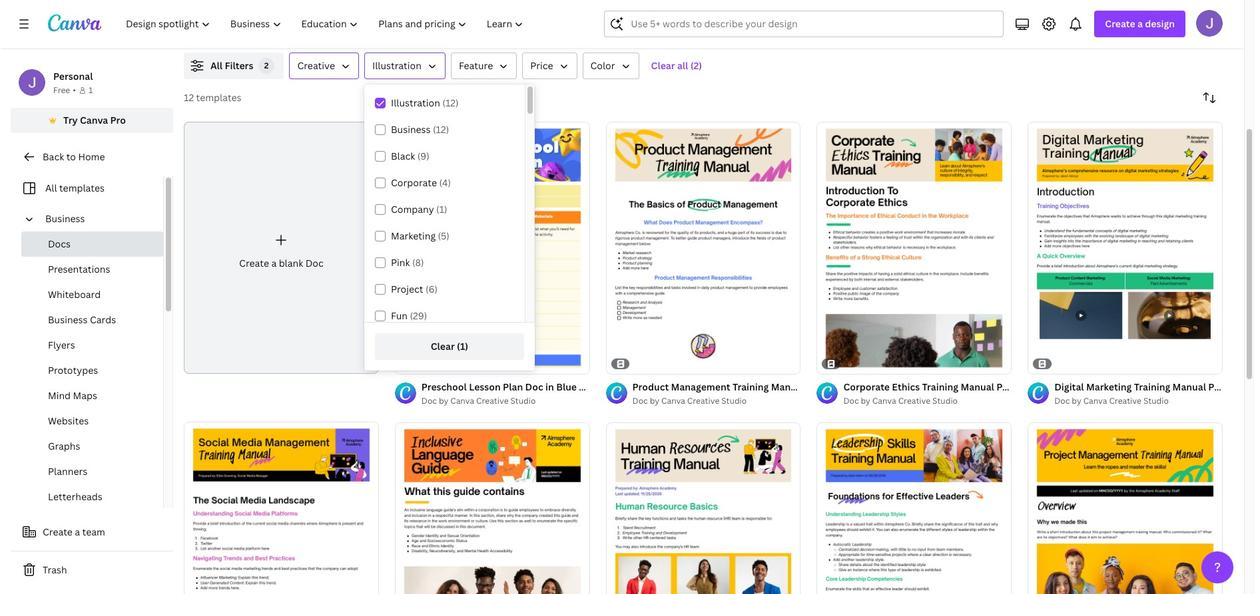 Task type: vqa. For each thing, say whether or not it's contained in the screenshot.
Free
yes



Task type: describe. For each thing, give the bounding box(es) containing it.
corporate ethics training manual professional doc in yellow orange green playful professional style image
[[817, 122, 1012, 374]]

3d
[[646, 381, 658, 393]]

(9)
[[418, 150, 430, 163]]

clear for clear (1)
[[431, 341, 455, 353]]

lesson
[[469, 381, 501, 393]]

doc by canva creative studio for leadership skills training manual professional doc in yellow green purple playful professional style image
[[844, 395, 958, 407]]

letterheads
[[48, 491, 102, 504]]

business (12)
[[391, 123, 449, 136]]

free •
[[53, 85, 76, 96]]

studio inside 'preschool lesson plan doc in blue yellow orange 3d style doc by canva creative studio'
[[511, 395, 536, 407]]

templates for 12 templates
[[196, 91, 242, 104]]

price
[[530, 59, 553, 72]]

doc by canva creative studio link for human resource training manual professional doc in beige yellow pink playful professional style image at the bottom
[[633, 395, 801, 408]]

a for team
[[75, 526, 80, 539]]

cards
[[90, 314, 116, 326]]

studio for project management training manual professional doc in yellow black white playful professional style image
[[1144, 396, 1169, 407]]

2
[[264, 60, 269, 71]]

by inside 'preschool lesson plan doc in blue yellow orange 3d style doc by canva creative studio'
[[439, 395, 449, 407]]

create a blank doc element
[[184, 122, 379, 374]]

websites link
[[21, 409, 163, 434]]

whiteboard
[[48, 288, 101, 301]]

black (9)
[[391, 150, 430, 163]]

clear for clear all (2)
[[651, 59, 675, 72]]

by for project management training manual professional doc in yellow black white playful professional style image
[[1072, 396, 1082, 407]]

leadership skills training manual professional doc in yellow green purple playful professional style image
[[817, 423, 1012, 595]]

all templates link
[[19, 176, 155, 201]]

illustration button
[[364, 53, 446, 79]]

letterheads link
[[21, 485, 163, 510]]

jacob simon image
[[1196, 10, 1223, 37]]

all for all filters
[[211, 59, 223, 72]]

preschool lesson plan doc in blue yellow orange 3d style image
[[395, 122, 590, 374]]

12
[[184, 91, 194, 104]]

planners link
[[21, 460, 163, 485]]

create a design button
[[1095, 11, 1186, 37]]

marketing (5)
[[391, 230, 450, 242]]

(5)
[[438, 230, 450, 242]]

create a design
[[1105, 17, 1175, 30]]

clear all (2)
[[651, 59, 702, 72]]

project (6)
[[391, 283, 438, 296]]

a for blank
[[271, 257, 277, 270]]

mind maps
[[48, 390, 97, 402]]

(1) for clear (1)
[[457, 341, 468, 353]]

business link
[[40, 207, 155, 232]]

creative inside creative 'button'
[[297, 59, 335, 72]]

doc by canva creative studio for human resource training manual professional doc in beige yellow pink playful professional style image at the bottom
[[633, 395, 747, 407]]

orange
[[611, 381, 644, 393]]

all templates
[[45, 182, 105, 195]]

top level navigation element
[[117, 11, 535, 37]]

try
[[63, 114, 78, 127]]

product management training manual professional doc in yellow green pink playful professional style image
[[606, 122, 801, 374]]

creative for product management training manual professional doc in yellow green pink playful professional style image
[[687, 395, 720, 407]]

(29)
[[410, 310, 427, 322]]

templates for all templates
[[59, 182, 105, 195]]

color button
[[583, 53, 639, 79]]

canva inside 'preschool lesson plan doc in blue yellow orange 3d style doc by canva creative studio'
[[450, 395, 474, 407]]

illustration for illustration
[[372, 59, 422, 72]]

project
[[391, 283, 423, 296]]

doc by canva creative studio link for project management training manual professional doc in yellow black white playful professional style image
[[1055, 395, 1223, 408]]

Search search field
[[631, 11, 995, 37]]

pro
[[110, 114, 126, 127]]

back to home link
[[11, 144, 173, 171]]

fun (29)
[[391, 310, 427, 322]]

illustration for illustration (12)
[[391, 97, 440, 109]]

business for business cards
[[48, 314, 88, 326]]

canva inside button
[[80, 114, 108, 127]]

personal
[[53, 70, 93, 83]]

in
[[546, 381, 554, 393]]

design
[[1145, 17, 1175, 30]]

presentations link
[[21, 257, 163, 282]]

all for all templates
[[45, 182, 57, 195]]

create a team button
[[11, 520, 173, 546]]

flyers link
[[21, 333, 163, 358]]

graphs link
[[21, 434, 163, 460]]

by for human resource training manual professional doc in beige yellow pink playful professional style image at the bottom
[[650, 395, 660, 407]]

price button
[[522, 53, 577, 79]]

•
[[73, 85, 76, 96]]

create a team
[[43, 526, 105, 539]]

docs
[[48, 238, 71, 250]]

feature button
[[451, 53, 517, 79]]

back
[[43, 151, 64, 163]]

pink
[[391, 256, 410, 269]]

creative for "digital marketing training manual professional doc in green purple yellow playful professional style" image
[[1109, 396, 1142, 407]]

create for create a blank doc
[[239, 257, 269, 270]]

flyers
[[48, 339, 75, 352]]

doc by canva creative studio link for leadership skills training manual professional doc in yellow green purple playful professional style image
[[844, 395, 1012, 408]]

yellow
[[579, 381, 609, 393]]

home
[[78, 151, 105, 163]]

prototypes
[[48, 364, 98, 377]]

clear (1) button
[[375, 334, 524, 361]]

mind
[[48, 390, 71, 402]]

business cards
[[48, 314, 116, 326]]

12 templates
[[184, 91, 242, 104]]

preschool
[[422, 381, 467, 393]]

studio for leadership skills training manual professional doc in yellow green purple playful professional style image
[[933, 395, 958, 407]]

mind maps link
[[21, 384, 163, 409]]



Task type: locate. For each thing, give the bounding box(es) containing it.
creative for corporate ethics training manual professional doc in yellow orange green playful professional style image
[[898, 395, 931, 407]]

(12) down illustration (12)
[[433, 123, 449, 136]]

(1) up (5)
[[436, 203, 447, 216]]

illustration up business (12)
[[391, 97, 440, 109]]

all filters
[[211, 59, 253, 72]]

by
[[439, 395, 449, 407], [650, 395, 660, 407], [861, 395, 871, 407], [1072, 396, 1082, 407]]

1 vertical spatial (12)
[[433, 123, 449, 136]]

2 vertical spatial create
[[43, 526, 73, 539]]

2 doc by canva creative studio link from the left
[[633, 395, 801, 408]]

2 horizontal spatial a
[[1138, 17, 1143, 30]]

black
[[391, 150, 415, 163]]

templates down back to home
[[59, 182, 105, 195]]

feature
[[459, 59, 493, 72]]

1 vertical spatial create
[[239, 257, 269, 270]]

color
[[591, 59, 615, 72]]

0 vertical spatial illustration
[[372, 59, 422, 72]]

(4)
[[439, 177, 451, 189]]

2 horizontal spatial create
[[1105, 17, 1136, 30]]

business up "flyers"
[[48, 314, 88, 326]]

maps
[[73, 390, 97, 402]]

blue
[[556, 381, 577, 393]]

canva
[[80, 114, 108, 127], [450, 395, 474, 407], [662, 395, 685, 407], [873, 395, 896, 407], [1084, 396, 1107, 407]]

clear (1)
[[431, 341, 468, 353]]

3 studio from the left
[[933, 395, 958, 407]]

0 horizontal spatial (1)
[[436, 203, 447, 216]]

try canva pro button
[[11, 108, 173, 133]]

create for create a team
[[43, 526, 73, 539]]

Sort by button
[[1196, 85, 1223, 111]]

business for business (12)
[[391, 123, 431, 136]]

corporate (4)
[[391, 177, 451, 189]]

creative inside 'preschool lesson plan doc in blue yellow orange 3d style doc by canva creative studio'
[[476, 395, 509, 407]]

illustration up illustration (12)
[[372, 59, 422, 72]]

3 doc by canva creative studio from the left
[[1055, 396, 1169, 407]]

a for design
[[1138, 17, 1143, 30]]

(12) for illustration (12)
[[443, 97, 459, 109]]

human resource training manual professional doc in beige yellow pink playful professional style image
[[606, 423, 801, 595]]

all
[[677, 59, 688, 72]]

digital marketing training manual professional doc in green purple yellow playful professional style image
[[1028, 122, 1223, 374]]

1 vertical spatial templates
[[59, 182, 105, 195]]

all
[[211, 59, 223, 72], [45, 182, 57, 195]]

1 horizontal spatial clear
[[651, 59, 675, 72]]

(12) up business (12)
[[443, 97, 459, 109]]

create inside dropdown button
[[1105, 17, 1136, 30]]

studio for human resource training manual professional doc in beige yellow pink playful professional style image at the bottom
[[722, 395, 747, 407]]

presentations
[[48, 263, 110, 276]]

corporate
[[391, 177, 437, 189]]

(12) for business (12)
[[433, 123, 449, 136]]

4 by from the left
[[1072, 396, 1082, 407]]

a left design
[[1138, 17, 1143, 30]]

0 horizontal spatial clear
[[431, 341, 455, 353]]

inclusive language guide professional doc in orange yellow purple playful professional style image
[[395, 423, 590, 595]]

(8)
[[412, 256, 424, 269]]

0 vertical spatial (12)
[[443, 97, 459, 109]]

back to home
[[43, 151, 105, 163]]

trash link
[[11, 558, 173, 584]]

1 horizontal spatial (1)
[[457, 341, 468, 353]]

blank
[[279, 257, 303, 270]]

0 horizontal spatial a
[[75, 526, 80, 539]]

clear
[[651, 59, 675, 72], [431, 341, 455, 353]]

canva for corporate ethics training manual professional doc in yellow orange green playful professional style image
[[873, 395, 896, 407]]

prototypes link
[[21, 358, 163, 384]]

clear up preschool
[[431, 341, 455, 353]]

try canva pro
[[63, 114, 126, 127]]

a left blank
[[271, 257, 277, 270]]

a left the team
[[75, 526, 80, 539]]

create for create a design
[[1105, 17, 1136, 30]]

create a blank doc link
[[184, 122, 379, 374]]

a
[[1138, 17, 1143, 30], [271, 257, 277, 270], [75, 526, 80, 539]]

0 vertical spatial create
[[1105, 17, 1136, 30]]

2 doc by canva creative studio from the left
[[844, 395, 958, 407]]

1 horizontal spatial a
[[271, 257, 277, 270]]

0 vertical spatial (1)
[[436, 203, 447, 216]]

clear all (2) button
[[645, 53, 709, 79]]

1 vertical spatial business
[[45, 213, 85, 225]]

studio
[[511, 395, 536, 407], [722, 395, 747, 407], [933, 395, 958, 407], [1144, 396, 1169, 407]]

templates right 12
[[196, 91, 242, 104]]

create a blank doc
[[239, 257, 324, 270]]

3 by from the left
[[861, 395, 871, 407]]

pink (8)
[[391, 256, 424, 269]]

0 vertical spatial clear
[[651, 59, 675, 72]]

1 vertical spatial all
[[45, 182, 57, 195]]

(12)
[[443, 97, 459, 109], [433, 123, 449, 136]]

1 by from the left
[[439, 395, 449, 407]]

(2)
[[691, 59, 702, 72]]

0 horizontal spatial doc by canva creative studio
[[633, 395, 747, 407]]

1
[[89, 85, 93, 96]]

4 studio from the left
[[1144, 396, 1169, 407]]

2 studio from the left
[[722, 395, 747, 407]]

1 vertical spatial a
[[271, 257, 277, 270]]

creative
[[297, 59, 335, 72], [476, 395, 509, 407], [687, 395, 720, 407], [898, 395, 931, 407], [1109, 396, 1142, 407]]

2 vertical spatial a
[[75, 526, 80, 539]]

fun
[[391, 310, 408, 322]]

company (1)
[[391, 203, 447, 216]]

(1) for company (1)
[[436, 203, 447, 216]]

preschool lesson plan doc in blue yellow orange 3d style doc by canva creative studio
[[422, 381, 684, 407]]

2 vertical spatial business
[[48, 314, 88, 326]]

(1) up preschool
[[457, 341, 468, 353]]

1 doc by canva creative studio from the left
[[633, 395, 747, 407]]

doc by canva creative studio link
[[422, 395, 590, 408], [633, 395, 801, 408], [844, 395, 1012, 408], [1055, 395, 1223, 408]]

0 vertical spatial business
[[391, 123, 431, 136]]

free
[[53, 85, 70, 96]]

doc by canva creative studio link for inclusive language guide professional doc in orange yellow purple playful professional style image
[[422, 395, 590, 408]]

create left the team
[[43, 526, 73, 539]]

2 filter options selected element
[[259, 58, 275, 74]]

create inside button
[[43, 526, 73, 539]]

clear left the all
[[651, 59, 675, 72]]

canva for "digital marketing training manual professional doc in green purple yellow playful professional style" image
[[1084, 396, 1107, 407]]

doc by canva creative studio for project management training manual professional doc in yellow black white playful professional style image
[[1055, 396, 1169, 407]]

2 horizontal spatial doc by canva creative studio
[[1055, 396, 1169, 407]]

creative button
[[289, 53, 359, 79]]

create
[[1105, 17, 1136, 30], [239, 257, 269, 270], [43, 526, 73, 539]]

business cards link
[[21, 308, 163, 333]]

None search field
[[604, 11, 1004, 37]]

0 vertical spatial all
[[211, 59, 223, 72]]

graphs
[[48, 440, 80, 453]]

0 vertical spatial templates
[[196, 91, 242, 104]]

a inside button
[[75, 526, 80, 539]]

1 horizontal spatial all
[[211, 59, 223, 72]]

canva for product management training manual professional doc in yellow green pink playful professional style image
[[662, 395, 685, 407]]

business up docs
[[45, 213, 85, 225]]

3 doc by canva creative studio link from the left
[[844, 395, 1012, 408]]

0 vertical spatial a
[[1138, 17, 1143, 30]]

social media management training manual professional doc in yellow purple blue playful professional style image
[[184, 422, 379, 595]]

a inside dropdown button
[[1138, 17, 1143, 30]]

1 vertical spatial (1)
[[457, 341, 468, 353]]

1 vertical spatial illustration
[[391, 97, 440, 109]]

(6)
[[426, 283, 438, 296]]

project management training manual professional doc in yellow black white playful professional style image
[[1028, 423, 1223, 595]]

plan
[[503, 381, 523, 393]]

1 horizontal spatial templates
[[196, 91, 242, 104]]

doc by canva creative studio
[[633, 395, 747, 407], [844, 395, 958, 407], [1055, 396, 1169, 407]]

all down back
[[45, 182, 57, 195]]

0 horizontal spatial all
[[45, 182, 57, 195]]

preschool lesson plan doc in blue yellow orange 3d style link
[[422, 380, 684, 395]]

(1) inside clear (1) button
[[457, 341, 468, 353]]

team
[[82, 526, 105, 539]]

business
[[391, 123, 431, 136], [45, 213, 85, 225], [48, 314, 88, 326]]

marketing
[[391, 230, 436, 242]]

company
[[391, 203, 434, 216]]

2 by from the left
[[650, 395, 660, 407]]

templates
[[196, 91, 242, 104], [59, 182, 105, 195]]

to
[[66, 151, 76, 163]]

planners
[[48, 466, 87, 478]]

style
[[661, 381, 684, 393]]

websites
[[48, 415, 89, 428]]

(1)
[[436, 203, 447, 216], [457, 341, 468, 353]]

illustration (12)
[[391, 97, 459, 109]]

create left design
[[1105, 17, 1136, 30]]

0 horizontal spatial templates
[[59, 182, 105, 195]]

1 vertical spatial clear
[[431, 341, 455, 353]]

4 doc by canva creative studio link from the left
[[1055, 395, 1223, 408]]

1 studio from the left
[[511, 395, 536, 407]]

1 doc by canva creative studio link from the left
[[422, 395, 590, 408]]

by for leadership skills training manual professional doc in yellow green purple playful professional style image
[[861, 395, 871, 407]]

create left blank
[[239, 257, 269, 270]]

0 horizontal spatial create
[[43, 526, 73, 539]]

business up 'black (9)'
[[391, 123, 431, 136]]

all left filters
[[211, 59, 223, 72]]

filters
[[225, 59, 253, 72]]

illustration inside button
[[372, 59, 422, 72]]

1 horizontal spatial create
[[239, 257, 269, 270]]

business for business
[[45, 213, 85, 225]]

whiteboard link
[[21, 282, 163, 308]]

illustration
[[372, 59, 422, 72], [391, 97, 440, 109]]

1 horizontal spatial doc by canva creative studio
[[844, 395, 958, 407]]



